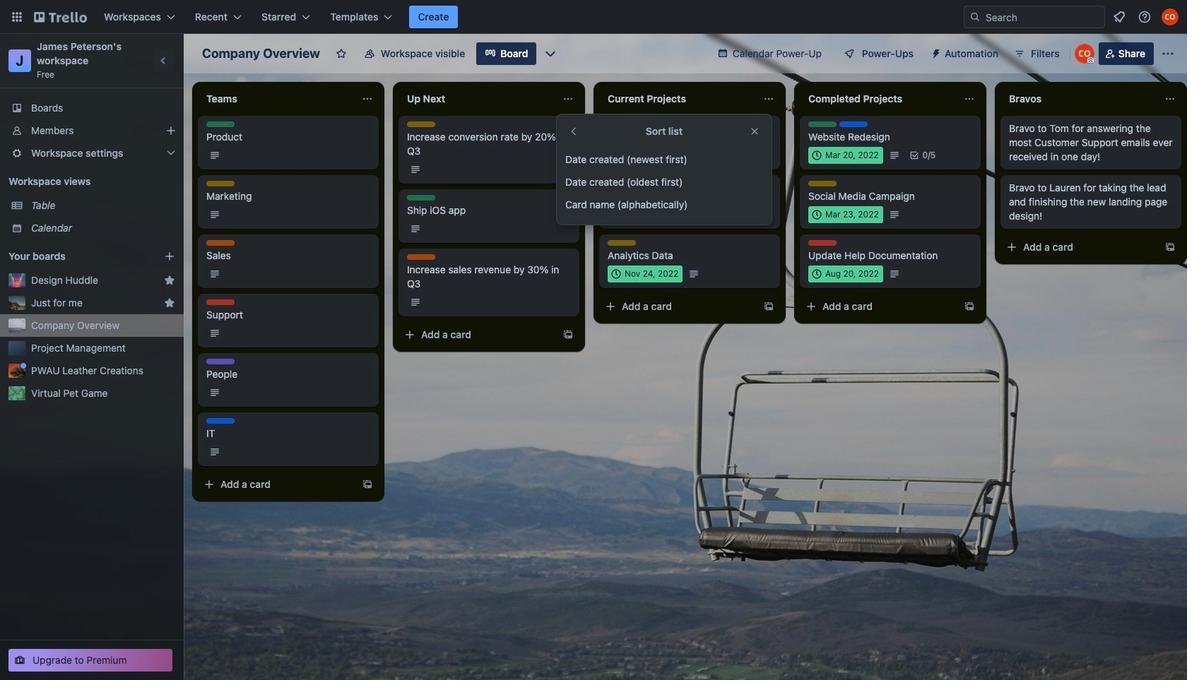 Task type: vqa. For each thing, say whether or not it's contained in the screenshot.
the left Share button
no



Task type: locate. For each thing, give the bounding box(es) containing it.
color: orange, title: "sales" element for middle create from template… icon
[[407, 255, 436, 260]]

0 horizontal spatial christina overa (christinaovera) image
[[1075, 44, 1095, 64]]

color: yellow, title: "marketing" element
[[407, 122, 436, 127], [639, 122, 667, 127], [206, 181, 235, 187], [809, 181, 837, 187], [608, 240, 636, 246]]

0 vertical spatial create from template… image
[[1165, 242, 1177, 253]]

0 horizontal spatial color: red, title: "support" element
[[206, 300, 235, 305]]

color: orange, title: "sales" element
[[206, 240, 235, 246], [407, 255, 436, 260]]

color: blue, title: "it" element
[[840, 122, 868, 127], [608, 181, 636, 187], [206, 419, 235, 424]]

0 vertical spatial christina overa (christinaovera) image
[[1162, 8, 1179, 25]]

show menu image
[[1162, 47, 1176, 61]]

0 vertical spatial color: red, title: "support" element
[[809, 240, 837, 246]]

color: green, title: "product" element
[[206, 122, 235, 127], [809, 122, 837, 127], [407, 195, 436, 201]]

add board image
[[164, 251, 175, 262]]

workspace navigation collapse icon image
[[154, 51, 174, 71]]

2 horizontal spatial color: blue, title: "it" element
[[840, 122, 868, 127]]

Search field
[[981, 7, 1105, 27]]

1 vertical spatial color: blue, title: "it" element
[[608, 181, 636, 187]]

None text field
[[198, 88, 356, 110], [800, 88, 959, 110], [1001, 88, 1160, 110], [198, 88, 356, 110], [800, 88, 959, 110], [1001, 88, 1160, 110]]

1 vertical spatial color: orange, title: "sales" element
[[407, 255, 436, 260]]

2 horizontal spatial create from template… image
[[764, 301, 775, 313]]

christina overa (christinaovera) image right open information menu 'image'
[[1162, 8, 1179, 25]]

1 vertical spatial color: red, title: "support" element
[[206, 300, 235, 305]]

christina overa (christinaovera) image
[[1162, 8, 1179, 25], [1075, 44, 1095, 64]]

2 starred icon image from the top
[[164, 298, 175, 309]]

open information menu image
[[1138, 10, 1152, 24]]

1 horizontal spatial create from template… image
[[1165, 242, 1177, 253]]

0 vertical spatial color: blue, title: "it" element
[[840, 122, 868, 127]]

1 horizontal spatial color: orange, title: "sales" element
[[407, 255, 436, 260]]

create from template… image
[[1165, 242, 1177, 253], [964, 301, 976, 313]]

color: orange, title: "sales" element for the leftmost create from template… icon
[[206, 240, 235, 246]]

color: red, title: "support" element
[[809, 240, 837, 246], [206, 300, 235, 305]]

0 vertical spatial starred icon image
[[164, 275, 175, 286]]

christina overa (christinaovera) image down search field
[[1075, 44, 1095, 64]]

1 horizontal spatial create from template… image
[[563, 329, 574, 341]]

0 horizontal spatial color: blue, title: "it" element
[[206, 419, 235, 424]]

0 vertical spatial color: orange, title: "sales" element
[[206, 240, 235, 246]]

0 vertical spatial create from template… image
[[764, 301, 775, 313]]

None checkbox
[[608, 147, 680, 164], [809, 147, 884, 164], [608, 206, 681, 223], [608, 147, 680, 164], [809, 147, 884, 164], [608, 206, 681, 223]]

1 vertical spatial create from template… image
[[964, 301, 976, 313]]

starred icon image
[[164, 275, 175, 286], [164, 298, 175, 309]]

None text field
[[399, 88, 557, 110], [600, 88, 758, 110], [399, 88, 557, 110], [600, 88, 758, 110]]

1 horizontal spatial christina overa (christinaovera) image
[[1162, 8, 1179, 25]]

2 vertical spatial create from template… image
[[362, 479, 373, 491]]

None checkbox
[[809, 206, 884, 223], [608, 266, 683, 283], [809, 266, 884, 283], [809, 206, 884, 223], [608, 266, 683, 283], [809, 266, 884, 283]]

create from template… image
[[764, 301, 775, 313], [563, 329, 574, 341], [362, 479, 373, 491]]

1 vertical spatial starred icon image
[[164, 298, 175, 309]]

color: purple, title: "people" element
[[206, 359, 235, 365]]

0 notifications image
[[1111, 8, 1128, 25]]

0 horizontal spatial create from template… image
[[964, 301, 976, 313]]

0 horizontal spatial color: orange, title: "sales" element
[[206, 240, 235, 246]]

search image
[[970, 11, 981, 23]]



Task type: describe. For each thing, give the bounding box(es) containing it.
1 vertical spatial christina overa (christinaovera) image
[[1075, 44, 1095, 64]]

1 starred icon image from the top
[[164, 275, 175, 286]]

this member is an admin of this board. image
[[1088, 57, 1094, 64]]

2 vertical spatial color: blue, title: "it" element
[[206, 419, 235, 424]]

back to home image
[[34, 6, 87, 28]]

sm image
[[926, 42, 945, 62]]

your boards with 6 items element
[[8, 248, 143, 265]]

0 horizontal spatial color: green, title: "product" element
[[206, 122, 235, 127]]

Board name text field
[[195, 42, 327, 65]]

customize views image
[[544, 47, 558, 61]]

1 vertical spatial create from template… image
[[563, 329, 574, 341]]

2 horizontal spatial color: green, title: "product" element
[[809, 122, 837, 127]]

1 horizontal spatial color: red, title: "support" element
[[809, 240, 837, 246]]

1 horizontal spatial color: blue, title: "it" element
[[608, 181, 636, 187]]

primary element
[[0, 0, 1188, 34]]

1 horizontal spatial color: green, title: "product" element
[[407, 195, 436, 201]]

star or unstar board image
[[336, 48, 347, 59]]

0 horizontal spatial create from template… image
[[362, 479, 373, 491]]



